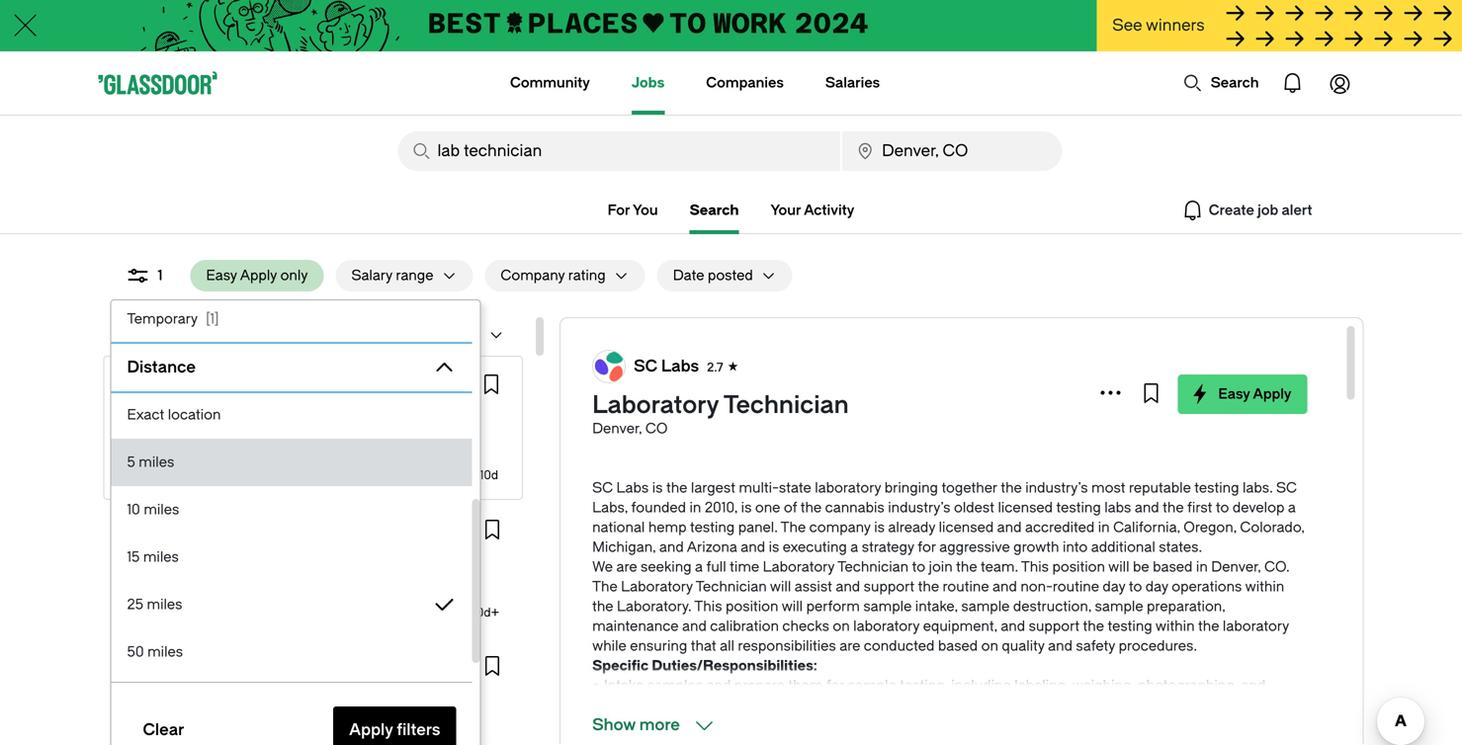 Task type: vqa. For each thing, say whether or not it's contained in the screenshot.
CO.
yes



Task type: describe. For each thing, give the bounding box(es) containing it.
laboratory.
[[617, 599, 692, 615]]

apply inside $50k - $70k easy apply
[[159, 607, 186, 618]]

- inside the denver, co $19.00 - $20.00
[[158, 449, 164, 463]]

50
[[127, 644, 144, 660]]

company
[[501, 267, 565, 284]]

1 horizontal spatial co
[[337, 327, 359, 343]]

1 vertical spatial the
[[592, 579, 618, 595]]

easy inside $50k - $70k easy apply
[[135, 607, 157, 618]]

cannabis
[[825, 500, 885, 516]]

laboratory up conducted in the right of the page
[[853, 618, 920, 635]]

easy right 5
[[136, 470, 158, 481]]

panel.
[[738, 520, 778, 536]]

0 horizontal spatial based
[[938, 638, 978, 655]]

search button
[[1173, 63, 1269, 103]]

preparation,
[[1147, 599, 1225, 615]]

Search location field
[[842, 131, 1062, 171]]

the right together
[[1001, 480, 1022, 496]]

the down preparation,
[[1198, 618, 1219, 635]]

and left safety
[[1048, 638, 1073, 655]]

0 vertical spatial the
[[781, 520, 806, 536]]

labs inside sc labs is the largest multi-state laboratory bringing together the industry's most reputable testing labs. sc labs, founded in 2010, is one of the cannabis industry's oldest licensed testing labs and the first to develop a national hemp testing panel. the company is already licensed and accredited in california, oregon, colorado, michigan, and arizona and is executing a strategy for aggressive growth into additional states. we are seeking a full time laboratory technician to join the team. this position will be based in denver, co. the laboratory technician will assist and support the routine and non-routine day to day operations within the laboratory. this position will perform sample intake, sample destruction, sample preparation, maintenance and calibration checks on laboratory equipment, and support the testing within the laboratory while ensuring that all responsibilities are conducted based on quality and safety procedures. specific duties/responsibilities: ● intake samples and prepare them for sample testing, including labeling, weighing, photographing, and organizing samples
[[616, 480, 649, 496]]

1 horizontal spatial 2.7
[[707, 361, 723, 375]]

show
[[592, 716, 636, 735]]

the up the 'maintenance'
[[592, 599, 614, 615]]

and down duties/responsibilities:
[[706, 678, 731, 694]]

the right of at bottom right
[[801, 500, 822, 516]]

1 vertical spatial position
[[726, 599, 779, 615]]

0 vertical spatial labs
[[661, 357, 699, 376]]

labs,
[[592, 500, 628, 516]]

2010,
[[705, 500, 738, 516]]

and up "growth"
[[997, 520, 1022, 536]]

laboratory inside jobs list element
[[163, 655, 224, 669]]

the down reputable
[[1163, 500, 1184, 516]]

1 vertical spatial within
[[1156, 618, 1195, 635]]

non-
[[1021, 579, 1053, 595]]

$65k
[[159, 723, 188, 737]]

origins laboratory inc.
[[119, 655, 247, 669]]

reputable
[[1129, 480, 1191, 496]]

companies link
[[706, 51, 784, 115]]

denver, up distance popup button
[[284, 327, 334, 343]]

testing up first
[[1195, 480, 1239, 496]]

15 miles
[[127, 549, 179, 566]]

laboratory down the co.
[[1223, 618, 1289, 635]]

founded
[[631, 500, 686, 516]]

2 vertical spatial technician
[[696, 579, 767, 595]]

50 miles button
[[111, 629, 472, 676]]

testing,
[[900, 678, 948, 694]]

0 horizontal spatial on
[[833, 618, 850, 635]]

50 miles
[[127, 644, 183, 660]]

date
[[673, 267, 704, 284]]

miles for 25 miles
[[147, 597, 182, 613]]

denver, inside sc labs is the largest multi-state laboratory bringing together the industry's most reputable testing labs. sc labs, founded in 2010, is one of the cannabis industry's oldest licensed testing labs and the first to develop a national hemp testing panel. the company is already licensed and accredited in california, oregon, colorado, michigan, and arizona and is executing a strategy for aggressive growth into additional states. we are seeking a full time laboratory technician to join the team. this position will be based in denver, co. the laboratory technician will assist and support the routine and non-routine day to day operations within the laboratory. this position will perform sample intake, sample destruction, sample preparation, maintenance and calibration checks on laboratory equipment, and support the testing within the laboratory while ensuring that all responsibilities are conducted based on quality and safety procedures. specific duties/responsibilities: ● intake samples and prepare them for sample testing, including labeling, weighing, photographing, and organizing samples
[[1211, 559, 1261, 575]]

25 miles button
[[111, 581, 472, 629]]

one
[[755, 500, 780, 516]]

is up strategy
[[874, 520, 885, 536]]

responsibilities
[[738, 638, 836, 655]]

jobs
[[238, 327, 265, 343]]

technician
[[166, 327, 234, 343]]

including
[[951, 678, 1011, 694]]

10
[[127, 502, 140, 518]]

25 miles
[[127, 597, 182, 613]]

37
[[118, 327, 134, 343]]

specific
[[592, 658, 649, 674]]

your activity link
[[771, 199, 855, 222]]

your activity
[[771, 202, 855, 218]]

1 routine from the left
[[943, 579, 989, 595]]

show more
[[592, 716, 680, 735]]

easy inside button
[[206, 267, 237, 284]]

in left the 2010,
[[690, 500, 701, 516]]

full
[[706, 559, 726, 575]]

develop
[[1233, 500, 1285, 516]]

25
[[127, 597, 143, 613]]

posted
[[708, 267, 753, 284]]

easy apply inside button
[[1218, 386, 1292, 402]]

1 horizontal spatial to
[[1129, 579, 1142, 595]]

37 lab technician jobs in denver, co
[[118, 327, 359, 343]]

sc right 'labs.'
[[1276, 480, 1297, 496]]

location
[[168, 407, 221, 423]]

michigan,
[[592, 539, 656, 556]]

salaries
[[825, 75, 880, 91]]

checks
[[782, 618, 829, 635]]

2.7 inside jobs list element
[[208, 378, 224, 392]]

testing up arizona
[[690, 520, 735, 536]]

denver, co $19.00 - $20.00
[[120, 429, 205, 463]]

executing
[[783, 539, 847, 556]]

labs inside jobs list element
[[172, 378, 200, 392]]

none field search location
[[842, 131, 1062, 171]]

and down the hemp
[[659, 539, 684, 556]]

and right photographing,
[[1241, 678, 1266, 694]]

first
[[1187, 500, 1213, 516]]

range
[[396, 267, 433, 284]]

see winners link
[[1097, 0, 1462, 53]]

0 horizontal spatial licensed
[[939, 520, 994, 536]]

most
[[1092, 480, 1126, 496]]

photographing,
[[1138, 678, 1238, 694]]

the up intake,
[[918, 579, 939, 595]]

is left one at the right bottom
[[741, 500, 752, 516]]

of
[[784, 500, 797, 516]]

company
[[809, 520, 871, 536]]

apply down $20.00
[[160, 470, 187, 481]]

●
[[592, 678, 601, 694]]

jobs link
[[632, 51, 665, 115]]

10 miles button
[[111, 486, 472, 534]]

and up that
[[682, 618, 707, 635]]

$45k - $65k
[[119, 723, 188, 737]]

temporary
[[127, 311, 198, 327]]

for you link
[[608, 199, 658, 222]]

salary range button
[[336, 260, 433, 292]]

company rating button
[[485, 260, 606, 292]]

see winners
[[1113, 16, 1205, 35]]

5
[[127, 454, 135, 471]]

laboratory up the cannabis
[[815, 480, 881, 496]]

1 vertical spatial support
[[1029, 618, 1080, 635]]

the down aggressive
[[956, 559, 977, 575]]

in up "operations"
[[1196, 559, 1208, 575]]

co inside laboratory technician denver, co
[[645, 421, 668, 437]]

2 horizontal spatial to
[[1216, 500, 1229, 516]]

0 vertical spatial samples
[[647, 678, 703, 694]]

that
[[691, 638, 716, 655]]

states.
[[1159, 539, 1202, 556]]

labs
[[1105, 500, 1131, 516]]

easy apply only button
[[190, 260, 324, 292]]

aggressive
[[939, 539, 1010, 556]]

into
[[1063, 539, 1088, 556]]

lab
[[137, 327, 162, 343]]

winners
[[1146, 16, 1205, 35]]

jobs list element
[[102, 355, 524, 745]]

temporary [1]
[[127, 311, 219, 327]]

sc up labs,
[[592, 480, 613, 496]]

10d
[[480, 469, 498, 482]]

co.
[[1265, 559, 1290, 575]]

is up founded
[[652, 480, 663, 496]]

easy apply button
[[1178, 375, 1308, 414]]

weighing,
[[1072, 678, 1135, 694]]

0 vertical spatial licensed
[[998, 500, 1053, 516]]

we
[[592, 559, 613, 575]]

in down labs
[[1098, 520, 1110, 536]]

and up california, on the right
[[1135, 500, 1159, 516]]

salaries link
[[825, 51, 880, 115]]

sc labs is the largest multi-state laboratory bringing together the industry's most reputable testing labs. sc labs, founded in 2010, is one of the cannabis industry's oldest licensed testing labs and the first to develop a national hemp testing panel. the company is already licensed and accredited in california, oregon, colorado, michigan, and arizona and is executing a strategy for aggressive growth into additional states. we are seeking a full time laboratory technician to join the team. this position will be based in denver, co. the laboratory technician will assist and support the routine and non-routine day to day operations within the laboratory. this position will perform sample intake, sample destruction, sample preparation, maintenance and calibration checks on laboratory equipment, and support the testing within the laboratory while ensuring that all responsibilities are conducted based on quality and safety procedures. specific duties/responsibilities: ● intake samples and prepare them for sample testing, including labeling, weighing, photographing, and organizing samples
[[592, 480, 1305, 714]]

testing up procedures.
[[1108, 618, 1153, 635]]

$70k
[[160, 586, 188, 600]]



Task type: locate. For each thing, give the bounding box(es) containing it.
laboratory inside laboratory technician denver, co
[[592, 392, 719, 419]]

0 vertical spatial on
[[833, 618, 850, 635]]

miles inside button
[[147, 644, 183, 660]]

None field
[[398, 131, 840, 171], [842, 131, 1062, 171]]

1 horizontal spatial on
[[981, 638, 998, 655]]

labs.
[[1243, 480, 1273, 496]]

1 vertical spatial will
[[770, 579, 791, 595]]

0 horizontal spatial to
[[912, 559, 925, 575]]

apply left only
[[240, 267, 277, 284]]

2.7 up laboratory technician denver, co
[[707, 361, 723, 375]]

0 horizontal spatial a
[[695, 559, 703, 575]]

1 horizontal spatial none field
[[842, 131, 1062, 171]]

search down see winners link
[[1211, 75, 1259, 91]]

laboratory technician denver, co
[[592, 392, 849, 437]]

0 horizontal spatial support
[[864, 579, 915, 595]]

1 vertical spatial sc labs
[[152, 378, 200, 392]]

based down equipment,
[[938, 638, 978, 655]]

1 vertical spatial are
[[840, 638, 860, 655]]

lottie animation container image
[[431, 51, 511, 113], [431, 51, 511, 113], [1269, 59, 1316, 107], [1183, 73, 1203, 93], [1183, 73, 1203, 93]]

co down exact location
[[166, 429, 185, 443]]

1 vertical spatial a
[[851, 539, 858, 556]]

2 vertical spatial labs
[[616, 480, 649, 496]]

2.7
[[707, 361, 723, 375], [208, 378, 224, 392]]

0 vertical spatial position
[[1052, 559, 1105, 575]]

organizing
[[592, 698, 661, 714]]

co inside the denver, co $19.00 - $20.00
[[166, 429, 185, 443]]

- left $70k
[[151, 586, 157, 600]]

will left "assist"
[[770, 579, 791, 595]]

0 horizontal spatial 2.7
[[208, 378, 224, 392]]

1 horizontal spatial within
[[1245, 579, 1285, 595]]

miles right 5
[[139, 454, 174, 471]]

2 horizontal spatial co
[[645, 421, 668, 437]]

within down the co.
[[1245, 579, 1285, 595]]

1 vertical spatial to
[[912, 559, 925, 575]]

1 vertical spatial for
[[826, 678, 845, 694]]

0 vertical spatial easy apply
[[1218, 386, 1292, 402]]

exact location button
[[111, 392, 472, 439]]

0 vertical spatial a
[[1288, 500, 1296, 516]]

within
[[1245, 579, 1285, 595], [1156, 618, 1195, 635]]

sc labs logo image
[[593, 351, 625, 383], [121, 374, 143, 395]]

while
[[592, 638, 627, 655]]

labs down distance
[[172, 378, 200, 392]]

0 vertical spatial will
[[1108, 559, 1130, 575]]

community link
[[510, 51, 590, 115]]

easy up 'labs.'
[[1218, 386, 1250, 402]]

this down "growth"
[[1021, 559, 1049, 575]]

assist
[[795, 579, 832, 595]]

technician inside laboratory technician denver, co
[[724, 392, 849, 419]]

1 none field from the left
[[398, 131, 840, 171]]

denver, inside the denver, co $19.00 - $20.00
[[120, 429, 163, 443]]

are down perform
[[840, 638, 860, 655]]

easy inside button
[[1218, 386, 1250, 402]]

technician down time
[[696, 579, 767, 595]]

denver, up $19.00
[[120, 429, 163, 443]]

0 vertical spatial are
[[616, 559, 637, 575]]

oregon,
[[1184, 520, 1237, 536]]

0 vertical spatial 2.7
[[707, 361, 723, 375]]

denver, inside laboratory technician denver, co
[[592, 421, 642, 437]]

labeling,
[[1015, 678, 1069, 694]]

1 vertical spatial technician
[[838, 559, 909, 575]]

miles
[[139, 454, 174, 471], [144, 502, 179, 518], [143, 549, 179, 566], [147, 597, 182, 613], [147, 644, 183, 660]]

denver, up "operations"
[[1211, 559, 1261, 575]]

- for $65k
[[150, 723, 156, 737]]

- right $45k
[[150, 723, 156, 737]]

lottie animation container image
[[1269, 59, 1316, 107], [1316, 59, 1364, 107], [1316, 59, 1364, 107]]

co up founded
[[645, 421, 668, 437]]

on down perform
[[833, 618, 850, 635]]

apply inside button
[[1253, 386, 1292, 402]]

0 horizontal spatial routine
[[943, 579, 989, 595]]

- right $19.00
[[158, 449, 164, 463]]

sc labs logo image up the exact
[[121, 374, 143, 395]]

only
[[280, 267, 308, 284]]

easy apply inside jobs list element
[[136, 470, 187, 481]]

miles for 10 miles
[[144, 502, 179, 518]]

origins
[[119, 655, 160, 669]]

$19.00
[[120, 449, 155, 463]]

0 horizontal spatial search
[[690, 202, 739, 218]]

1 horizontal spatial day
[[1146, 579, 1168, 595]]

based down states.
[[1153, 559, 1193, 575]]

the up safety
[[1083, 618, 1104, 635]]

0 vertical spatial based
[[1153, 559, 1193, 575]]

will down additional
[[1108, 559, 1130, 575]]

and up perform
[[836, 579, 860, 595]]

1 vertical spatial samples
[[664, 698, 720, 714]]

miles right 25
[[147, 597, 182, 613]]

sc labs down distance
[[152, 378, 200, 392]]

2 vertical spatial will
[[782, 599, 803, 615]]

1 horizontal spatial a
[[851, 539, 858, 556]]

apply up 'labs.'
[[1253, 386, 1292, 402]]

all
[[720, 638, 735, 655]]

0 horizontal spatial this
[[694, 599, 722, 615]]

1 horizontal spatial position
[[1052, 559, 1105, 575]]

to right first
[[1216, 500, 1229, 516]]

15
[[127, 549, 140, 566]]

0 horizontal spatial labs
[[172, 378, 200, 392]]

are
[[616, 559, 637, 575], [840, 638, 860, 655]]

0 vertical spatial -
[[158, 449, 164, 463]]

sample up conducted in the right of the page
[[863, 599, 912, 615]]

0 vertical spatial support
[[864, 579, 915, 595]]

sample up equipment,
[[961, 599, 1010, 615]]

routine up destruction,
[[1053, 579, 1099, 595]]

0 horizontal spatial industry's
[[888, 500, 951, 516]]

the down we
[[592, 579, 618, 595]]

5 miles button
[[111, 439, 472, 486]]

testing
[[1195, 480, 1239, 496], [1056, 500, 1101, 516], [690, 520, 735, 536], [1108, 618, 1153, 635]]

to left join
[[912, 559, 925, 575]]

1 horizontal spatial this
[[1021, 559, 1049, 575]]

inc.
[[227, 655, 247, 669]]

position down into
[[1052, 559, 1105, 575]]

2 none field from the left
[[842, 131, 1062, 171]]

licensed
[[998, 500, 1053, 516], [939, 520, 994, 536]]

2 horizontal spatial labs
[[661, 357, 699, 376]]

1 vertical spatial on
[[981, 638, 998, 655]]

technician
[[724, 392, 849, 419], [838, 559, 909, 575], [696, 579, 767, 595]]

community
[[510, 75, 590, 91]]

0 horizontal spatial easy apply
[[136, 470, 187, 481]]

together
[[942, 480, 997, 496]]

1 vertical spatial based
[[938, 638, 978, 655]]

1 horizontal spatial for
[[918, 539, 936, 556]]

sc labs logo image down rating in the top of the page
[[593, 351, 625, 383]]

position up calibration
[[726, 599, 779, 615]]

1 vertical spatial labs
[[172, 378, 200, 392]]

1 horizontal spatial the
[[781, 520, 806, 536]]

Search keyword field
[[398, 131, 840, 171]]

1 button
[[110, 260, 178, 292]]

licensed up accredited
[[998, 500, 1053, 516]]

routine
[[943, 579, 989, 595], [1053, 579, 1099, 595]]

denver, up labs,
[[592, 421, 642, 437]]

procedures.
[[1119, 638, 1197, 655]]

date posted button
[[657, 260, 753, 292]]

sample down conducted in the right of the page
[[848, 678, 897, 694]]

and down panel.
[[741, 539, 765, 556]]

activity
[[804, 202, 855, 218]]

sample down be
[[1095, 599, 1143, 615]]

1 vertical spatial search
[[690, 202, 739, 218]]

sc labs up laboratory technician denver, co
[[634, 357, 699, 376]]

$20.00
[[167, 449, 205, 463]]

is down panel.
[[769, 539, 779, 556]]

1 horizontal spatial routine
[[1053, 579, 1099, 595]]

destruction,
[[1013, 599, 1092, 615]]

will up 'checks'
[[782, 599, 803, 615]]

1 vertical spatial 2.7
[[208, 378, 224, 392]]

2 horizontal spatial a
[[1288, 500, 1296, 516]]

apply down $70k
[[159, 607, 186, 618]]

0 horizontal spatial position
[[726, 599, 779, 615]]

see
[[1113, 16, 1142, 35]]

2 vertical spatial a
[[695, 559, 703, 575]]

quality
[[1002, 638, 1045, 655]]

technician down strategy
[[838, 559, 909, 575]]

labs up labs,
[[616, 480, 649, 496]]

15 miles button
[[111, 534, 472, 581]]

1 horizontal spatial industry's
[[1026, 480, 1088, 496]]

miles for 15 miles
[[143, 549, 179, 566]]

2 day from the left
[[1146, 579, 1168, 595]]

0 horizontal spatial sc labs logo image
[[121, 374, 143, 395]]

easy up [1]
[[206, 267, 237, 284]]

miles right 15
[[143, 549, 179, 566]]

1 vertical spatial -
[[151, 586, 157, 600]]

- inside $50k - $70k easy apply
[[151, 586, 157, 600]]

2.7 up location
[[208, 378, 224, 392]]

on left quality
[[981, 638, 998, 655]]

show more button
[[592, 714, 716, 738]]

national
[[592, 520, 645, 536]]

samples
[[647, 678, 703, 694], [664, 698, 720, 714]]

search up date posted
[[690, 202, 739, 218]]

1 horizontal spatial labs
[[616, 480, 649, 496]]

prepare
[[734, 678, 785, 694]]

0 horizontal spatial for
[[826, 678, 845, 694]]

based
[[1153, 559, 1193, 575], [938, 638, 978, 655]]

to down be
[[1129, 579, 1142, 595]]

0 horizontal spatial are
[[616, 559, 637, 575]]

equipment,
[[923, 618, 997, 635]]

maintenance
[[592, 618, 679, 635]]

search inside button
[[1211, 75, 1259, 91]]

apply
[[240, 267, 277, 284], [1253, 386, 1292, 402], [160, 470, 187, 481], [159, 607, 186, 618]]

miles right 50
[[147, 644, 183, 660]]

state
[[779, 480, 811, 496]]

apply inside button
[[240, 267, 277, 284]]

for
[[918, 539, 936, 556], [826, 678, 845, 694]]

and up quality
[[1001, 618, 1025, 635]]

the up founded
[[666, 480, 688, 496]]

day down be
[[1146, 579, 1168, 595]]

miles for 5 miles
[[139, 454, 174, 471]]

distance button
[[111, 352, 425, 384]]

more
[[639, 716, 680, 735]]

the down of at bottom right
[[781, 520, 806, 536]]

oldest
[[954, 500, 995, 516]]

0 vertical spatial to
[[1216, 500, 1229, 516]]

1 horizontal spatial support
[[1029, 618, 1080, 635]]

0 vertical spatial for
[[918, 539, 936, 556]]

for up join
[[918, 539, 936, 556]]

technician up state in the right of the page
[[724, 392, 849, 419]]

0 vertical spatial within
[[1245, 579, 1285, 595]]

colorado,
[[1240, 520, 1305, 536]]

none field search keyword
[[398, 131, 840, 171]]

1 horizontal spatial search
[[1211, 75, 1259, 91]]

co
[[337, 327, 359, 343], [645, 421, 668, 437], [166, 429, 185, 443]]

industry's up already
[[888, 500, 951, 516]]

0 vertical spatial this
[[1021, 559, 1049, 575]]

1 horizontal spatial easy apply
[[1218, 386, 1292, 402]]

1 vertical spatial easy apply
[[136, 470, 187, 481]]

salary
[[351, 267, 392, 284]]

distance list box
[[111, 392, 472, 724]]

miles for 50 miles
[[147, 644, 183, 660]]

0 horizontal spatial within
[[1156, 618, 1195, 635]]

co down salary
[[337, 327, 359, 343]]

sc labs inside jobs list element
[[152, 378, 200, 392]]

1 vertical spatial this
[[694, 599, 722, 615]]

0 vertical spatial sc labs
[[634, 357, 699, 376]]

in
[[269, 327, 281, 343], [690, 500, 701, 516], [1098, 520, 1110, 536], [1196, 559, 1208, 575]]

0 horizontal spatial none field
[[398, 131, 840, 171]]

1 horizontal spatial licensed
[[998, 500, 1053, 516]]

seeking
[[641, 559, 692, 575]]

1 day from the left
[[1103, 579, 1125, 595]]

easy down $50k
[[135, 607, 157, 618]]

testing up accredited
[[1056, 500, 1101, 516]]

0 horizontal spatial day
[[1103, 579, 1125, 595]]

2 vertical spatial -
[[150, 723, 156, 737]]

exact location
[[127, 407, 221, 423]]

day down additional
[[1103, 579, 1125, 595]]

- for $70k
[[151, 586, 157, 600]]

this up that
[[694, 599, 722, 615]]

support down destruction,
[[1029, 618, 1080, 635]]

a
[[1288, 500, 1296, 516], [851, 539, 858, 556], [695, 559, 703, 575]]

your
[[771, 202, 801, 218]]

search
[[1211, 75, 1259, 91], [690, 202, 739, 218]]

1 horizontal spatial based
[[1153, 559, 1193, 575]]

sc down distance
[[152, 378, 170, 392]]

0 vertical spatial industry's
[[1026, 480, 1088, 496]]

strategy
[[862, 539, 914, 556]]

conducted
[[864, 638, 935, 655]]

team.
[[981, 559, 1018, 575]]

10 miles
[[127, 502, 179, 518]]

sc labs logo image inside jobs list element
[[121, 374, 143, 395]]

laboratory
[[592, 392, 719, 419], [763, 559, 835, 575], [621, 579, 693, 595], [163, 655, 224, 669]]

and
[[1135, 500, 1159, 516], [997, 520, 1022, 536], [659, 539, 684, 556], [741, 539, 765, 556], [836, 579, 860, 595], [993, 579, 1017, 595], [682, 618, 707, 635], [1001, 618, 1025, 635], [1048, 638, 1073, 655], [706, 678, 731, 694], [1241, 678, 1266, 694]]

0 vertical spatial technician
[[724, 392, 849, 419]]

0 horizontal spatial co
[[166, 429, 185, 443]]

1 vertical spatial licensed
[[939, 520, 994, 536]]

a up the colorado,
[[1288, 500, 1296, 516]]

easy apply up 'labs.'
[[1218, 386, 1292, 402]]

labs up laboratory technician denver, co
[[661, 357, 699, 376]]

1 vertical spatial industry's
[[888, 500, 951, 516]]

0 horizontal spatial the
[[592, 579, 618, 595]]

[1]
[[206, 311, 219, 327]]

largest
[[691, 480, 736, 496]]

2 vertical spatial to
[[1129, 579, 1142, 595]]

licensed down oldest
[[939, 520, 994, 536]]

in right jobs on the left top of the page
[[269, 327, 281, 343]]

1 horizontal spatial sc labs logo image
[[593, 351, 625, 383]]

1 horizontal spatial sc labs
[[634, 357, 699, 376]]

a left full
[[695, 559, 703, 575]]

time
[[730, 559, 759, 575]]

the
[[666, 480, 688, 496], [1001, 480, 1022, 496], [801, 500, 822, 516], [1163, 500, 1184, 516], [956, 559, 977, 575], [918, 579, 939, 595], [592, 599, 614, 615], [1083, 618, 1104, 635], [1198, 618, 1219, 635]]

0 vertical spatial search
[[1211, 75, 1259, 91]]

sc up laboratory technician denver, co
[[634, 357, 658, 376]]

distance
[[127, 358, 196, 377]]

2 routine from the left
[[1053, 579, 1099, 595]]

and down team. at the bottom
[[993, 579, 1017, 595]]

additional
[[1091, 539, 1156, 556]]

will
[[1108, 559, 1130, 575], [770, 579, 791, 595], [782, 599, 803, 615]]

0 horizontal spatial sc labs
[[152, 378, 200, 392]]

exact
[[127, 407, 164, 423]]

sc inside jobs list element
[[152, 378, 170, 392]]

1 horizontal spatial are
[[840, 638, 860, 655]]

duties/responsibilities:
[[652, 658, 817, 674]]

be
[[1133, 559, 1149, 575]]

for
[[608, 202, 630, 218]]



